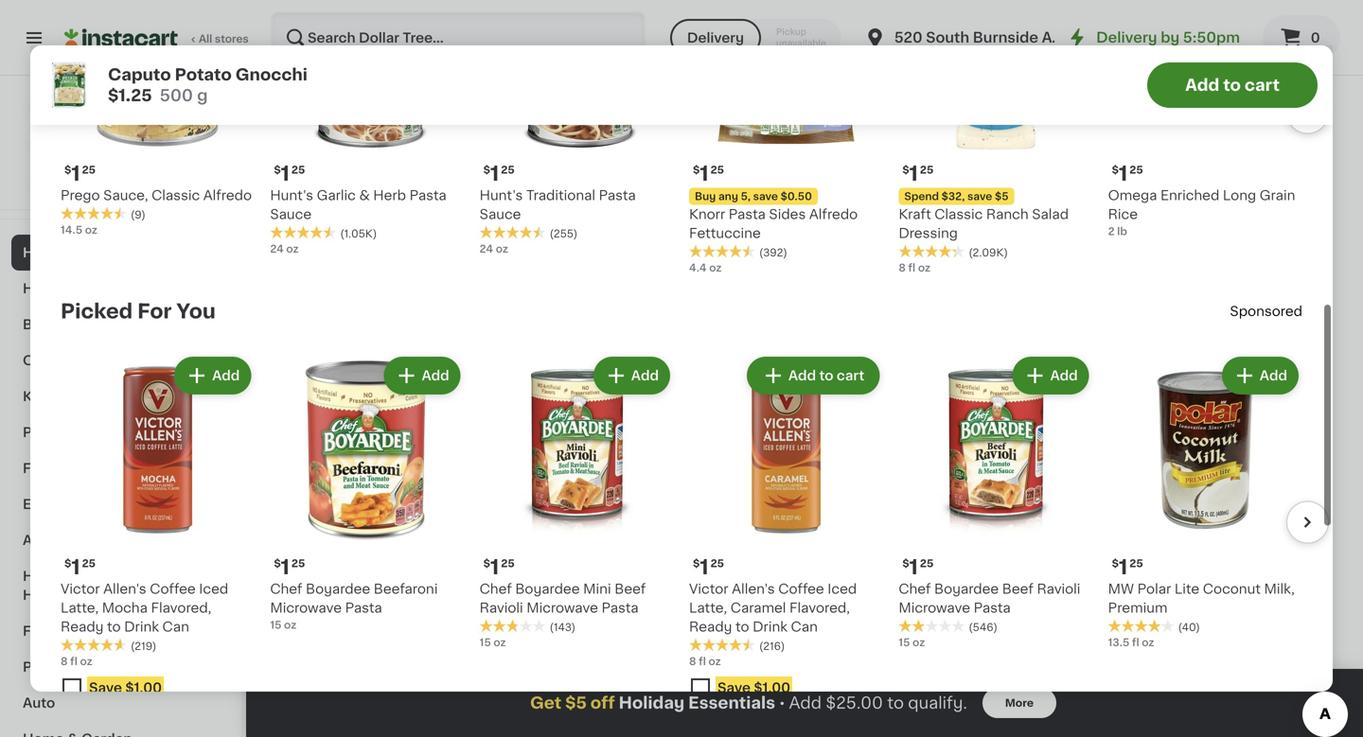 Task type: locate. For each thing, give the bounding box(es) containing it.
0 horizontal spatial gnocchi
[[236, 67, 308, 83]]

25 for hunt's garlic & herb pasta sauce
[[292, 165, 305, 175]]

25 for chef boyardee mini beef ravioli microwave pasta
[[501, 559, 515, 569]]

15 left 2 lb
[[270, 620, 282, 630]]

2 15 oz from the left
[[899, 638, 925, 648]]

beef up 16
[[615, 583, 646, 596]]

$1.25 element
[[636, 238, 797, 262], [812, 238, 973, 262], [636, 535, 797, 560], [1165, 535, 1326, 560]]

to down the mocha
[[107, 621, 121, 634]]

0 horizontal spatial ready
[[61, 621, 104, 634]]

2 $1.00 from the left
[[754, 682, 791, 695]]

&
[[359, 189, 370, 202], [69, 354, 80, 367], [63, 426, 74, 439], [79, 534, 90, 547], [162, 570, 173, 583], [61, 625, 72, 638]]

2 save from the left
[[718, 682, 751, 695]]

to right "$25.00"
[[888, 696, 904, 712]]

0 horizontal spatial grain
[[357, 582, 393, 595]]

latte, inside victor allen's coffee iced latte, caramel flavored, ready to drink can
[[689, 602, 727, 615]]

fl right "13.5" on the right bottom of page
[[1132, 638, 1140, 648]]

alfredo
[[203, 189, 252, 202], [810, 208, 858, 221]]

$ 1 25 for chef boyardee beefaroni microwave pasta
[[274, 558, 305, 577]]

1 horizontal spatial caputo
[[460, 563, 510, 576]]

3 boyardee from the left
[[935, 583, 999, 596]]

1 horizontal spatial grain
[[1260, 189, 1296, 202]]

(2.09k)
[[969, 247, 1008, 258]]

potato down the all
[[175, 67, 232, 83]]

0 horizontal spatial allen's
[[103, 583, 146, 596]]

1 vertical spatial potato
[[513, 563, 557, 576]]

delivery for delivery
[[687, 31, 744, 45]]

$ up the spend
[[903, 165, 910, 175]]

1.76
[[1165, 600, 1185, 611]]

2 save $1.00 from the left
[[718, 682, 791, 695]]

25 for omega enriched long grain rice
[[1130, 165, 1144, 175]]

1 microwave from the left
[[270, 602, 342, 615]]

1 for victor allen's coffee iced latte, mocha flavored, ready to drink can
[[71, 558, 80, 577]]

2 hunt's from the left
[[480, 189, 523, 202]]

$1.00 up • on the right
[[754, 682, 791, 695]]

2 iced from the left
[[828, 583, 857, 596]]

lb down omega
[[1118, 226, 1128, 237]]

premium inside c&h premium pure cane light brown sugar
[[848, 265, 907, 278]]

tradition inside supreme tradition steakhouse seasoning
[[700, 265, 758, 278]]

2 can from the left
[[791, 621, 818, 634]]

ranch
[[987, 208, 1029, 221]]

lb down the rice, at the left bottom of the page
[[293, 618, 303, 628]]

salt inside the supreme tradition kosher salt 16 oz
[[687, 582, 712, 595]]

0 vertical spatial salt
[[937, 563, 963, 576]]

8 fl oz down "food & drink"
[[61, 657, 92, 667]]

0 vertical spatial premium
[[848, 265, 907, 278]]

request
[[1073, 383, 1131, 396], [545, 686, 602, 699], [1249, 686, 1307, 699]]

supreme up free
[[812, 563, 873, 576]]

0 vertical spatial cart
[[1245, 77, 1280, 93]]

0 horizontal spatial iced
[[199, 583, 228, 596]]

& left the herb
[[359, 189, 370, 202]]

$ for omega enriched long grain rice
[[1112, 165, 1119, 175]]

2 horizontal spatial 8
[[899, 263, 906, 273]]

15 down caputo potato gnocchi 500 g
[[480, 638, 491, 648]]

15 oz down caputo potato gnocchi 500 g
[[480, 638, 506, 648]]

hunt's inside hunt's traditional pasta sauce
[[480, 189, 523, 202]]

0 horizontal spatial save
[[89, 682, 122, 695]]

lb inside omega enriched long grain rice 2 lb
[[1118, 226, 1128, 237]]

drink up (219)
[[124, 621, 159, 634]]

0 horizontal spatial victor
[[61, 583, 100, 596]]

beef inside chef boyardee mini beef ravioli microwave pasta
[[615, 583, 646, 596]]

chef boyardee mini beef ravioli microwave pasta
[[480, 583, 646, 615]]

add inside treatment tracker modal dialog
[[789, 696, 822, 712]]

8 for victor allen's coffee iced latte, caramel flavored, ready to drink can
[[689, 657, 696, 667]]

boyardee inside chef boyardee beef ravioli microwave pasta
[[935, 583, 999, 596]]

$1.00 down (219)
[[125, 682, 162, 695]]

2.5
[[812, 618, 829, 628]]

25 up the spend
[[920, 165, 934, 175]]

drink inside "food & drink" link
[[75, 625, 112, 638]]

520 south burnside avenue
[[895, 31, 1097, 45]]

delivery by 5:50pm
[[1097, 31, 1240, 45]]

24 oz down hunt's traditional pasta sauce
[[480, 244, 508, 254]]

victor allen's coffee iced latte, caramel flavored, ready to drink can
[[689, 583, 857, 634]]

1 vertical spatial 2
[[284, 618, 291, 628]]

0 horizontal spatial drink
[[75, 625, 112, 638]]

items
[[563, 27, 601, 41]]

0 horizontal spatial delivery
[[687, 31, 744, 45]]

save $1.00 button down (216) at the right bottom of page
[[689, 673, 884, 707]]

2 victor from the left
[[689, 583, 729, 596]]

supreme up kosher
[[636, 563, 696, 576]]

steakhouse
[[636, 284, 715, 297]]

ready for victor allen's coffee iced latte, mocha flavored, ready to drink can
[[61, 621, 104, 634]]

save $1.00
[[89, 682, 162, 695], [718, 682, 791, 695]]

shop link
[[11, 91, 230, 129]]

seasoning down (392)
[[718, 284, 788, 297]]

allen's inside victor allen's coffee iced latte, caramel flavored, ready to drink can
[[732, 583, 775, 596]]

hunt's for hunt's garlic & herb pasta sauce
[[270, 189, 313, 202]]

caputo inside caputo potato gnocchi $1.25 500 g
[[108, 67, 171, 83]]

you
[[176, 302, 216, 321]]

again
[[96, 141, 133, 154]]

2 horizontal spatial request button
[[1236, 676, 1320, 710]]

g inside caputo potato gnocchi $1.25 500 g
[[197, 88, 208, 104]]

1 horizontal spatial long
[[1223, 189, 1257, 202]]

$1.25 element for supreme tradition kosher salt
[[636, 535, 797, 560]]

hunt's up 1 25
[[480, 189, 523, 202]]

2 sauce from the left
[[480, 208, 521, 221]]

0 horizontal spatial coffee
[[150, 583, 196, 596]]

iced inside victor allen's coffee iced latte, mocha flavored, ready to drink can
[[199, 583, 228, 596]]

product group
[[460, 0, 621, 50], [989, 69, 1150, 352], [1165, 69, 1326, 333], [61, 353, 255, 707], [270, 353, 465, 633], [480, 353, 674, 650], [689, 353, 884, 707], [899, 353, 1093, 650], [1109, 353, 1303, 650], [284, 367, 445, 631], [460, 367, 621, 594], [636, 367, 797, 613], [812, 367, 973, 631], [989, 367, 1150, 655], [1165, 367, 1326, 613], [284, 670, 445, 738], [460, 670, 621, 738], [636, 670, 797, 738], [812, 670, 973, 738], [989, 670, 1150, 738], [1165, 670, 1326, 738]]

24 for hunt's garlic & herb pasta sauce
[[270, 244, 284, 254]]

$ up hunt's traditional pasta sauce
[[484, 165, 491, 175]]

0 horizontal spatial hunt's
[[270, 189, 313, 202]]

(546)
[[969, 622, 998, 633]]

chef inside chef boyardee beef ravioli microwave pasta
[[899, 583, 931, 596]]

1 vertical spatial classic
[[935, 208, 983, 221]]

seasoning inside supreme tradition salt free seasoning
[[845, 582, 915, 595]]

$ up knorr
[[693, 165, 700, 175]]

None search field
[[271, 11, 646, 64]]

save right 5,
[[753, 191, 778, 202]]

15 for chef boyardee beef ravioli microwave pasta
[[899, 638, 910, 648]]

allen's up the mocha
[[103, 583, 146, 596]]

$1.25 element for supreme tradition steakhouse seasoning
[[636, 238, 797, 262]]

0 horizontal spatial 24 oz
[[270, 244, 299, 254]]

1 vertical spatial alfredo
[[810, 208, 858, 221]]

bee peppermint flavored candy cup 1.76 oz
[[1165, 563, 1300, 611]]

2 ready from the left
[[689, 621, 732, 634]]

$ for victor allen's coffee iced latte, mocha flavored, ready to drink can
[[64, 559, 71, 569]]

$ for chef boyardee beefaroni microwave pasta
[[274, 559, 281, 569]]

8 fl oz
[[899, 263, 931, 273], [61, 657, 92, 667], [689, 657, 721, 667]]

gnocchi inside caputo potato gnocchi 500 g
[[560, 563, 617, 576]]

chef inside chef boyardee mini beef ravioli microwave pasta
[[480, 583, 512, 596]]

& inside apparel & accessories "link"
[[79, 534, 90, 547]]

3 chef from the left
[[899, 583, 931, 596]]

ready inside victor allen's coffee iced latte, mocha flavored, ready to drink can
[[61, 621, 104, 634]]

1 horizontal spatial save
[[718, 682, 751, 695]]

1 24 from the left
[[270, 244, 284, 254]]

13.5
[[1109, 638, 1130, 648]]

$ 1 25 up (30) at the bottom of the page
[[903, 558, 934, 577]]

1 for prego sauce, classic alfredo
[[71, 164, 80, 184]]

24 oz for hunt's traditional pasta sauce
[[480, 244, 508, 254]]

to for victor allen's coffee iced latte, caramel flavored, ready to drink can
[[736, 621, 750, 634]]

1 hunt's from the left
[[270, 189, 313, 202]]

1 chef from the left
[[270, 583, 302, 596]]

alfredo right 'guarantee' on the left top of the page
[[203, 189, 252, 202]]

1 horizontal spatial g
[[484, 581, 491, 592]]

8 fl oz for victor allen's coffee iced latte, mocha flavored, ready to drink can
[[61, 657, 92, 667]]

25 for spend $32, save $5
[[920, 165, 934, 175]]

0 horizontal spatial brown
[[381, 563, 423, 576]]

$1.25 element up c&h premium pure cane light brown sugar
[[812, 238, 973, 262]]

1 vertical spatial brown
[[381, 563, 423, 576]]

1 24 oz from the left
[[270, 244, 299, 254]]

drink up the care at the left of page
[[75, 625, 112, 638]]

pasta right the herb
[[410, 189, 447, 202]]

hunt's for hunt's traditional pasta sauce
[[480, 189, 523, 202]]

1 horizontal spatial add to cart button
[[1148, 62, 1318, 108]]

500 right '$1.25'
[[160, 88, 193, 104]]

pasta inside hunt's traditional pasta sauce
[[599, 189, 636, 202]]

2 chef from the left
[[480, 583, 512, 596]]

1 vertical spatial add to cart
[[789, 369, 865, 383]]

cart down '0' 'button'
[[1245, 77, 1280, 93]]

1 flavored, from the left
[[151, 602, 211, 615]]

25 for hunt's traditional pasta sauce
[[501, 165, 515, 175]]

$ 1 25 up chef boyardee mini beef ravioli microwave pasta
[[484, 558, 515, 577]]

$1.25 element up peppermint
[[1165, 535, 1326, 560]]

g right beefaroni
[[484, 581, 491, 592]]

2 horizontal spatial request
[[1249, 686, 1307, 699]]

boyardee inside chef boyardee mini beef ravioli microwave pasta
[[515, 583, 580, 596]]

to inside victor allen's coffee iced latte, mocha flavored, ready to drink can
[[107, 621, 121, 634]]

tradition up caramel
[[700, 563, 758, 576]]

gnocchi inside caputo potato gnocchi $1.25 500 g
[[236, 67, 308, 83]]

0 horizontal spatial save $1.00
[[89, 682, 162, 695]]

to inside victor allen's coffee iced latte, caramel flavored, ready to drink can
[[736, 621, 750, 634]]

0 horizontal spatial seasoning
[[718, 284, 788, 297]]

chef up (30) at the bottom of the page
[[899, 583, 931, 596]]

get $5 off holiday essentials • add $25.00 to qualify.
[[530, 696, 968, 712]]

1 boyardee from the left
[[306, 583, 370, 596]]

0 horizontal spatial latte,
[[61, 602, 99, 615]]

1 vertical spatial add to cart button
[[749, 359, 878, 393]]

add
[[1186, 77, 1220, 93], [1283, 85, 1311, 98], [212, 369, 240, 383], [422, 369, 449, 383], [631, 369, 659, 383], [789, 369, 816, 383], [1051, 369, 1078, 383], [1260, 369, 1288, 383], [402, 383, 430, 396], [578, 383, 606, 396], [754, 383, 782, 396], [931, 383, 958, 396], [1283, 383, 1311, 396], [402, 686, 430, 699], [754, 686, 782, 699], [931, 686, 958, 699], [1107, 686, 1134, 699], [789, 696, 822, 712]]

dollar
[[84, 141, 124, 154]]

alfredo inside knorr pasta sides alfredo fettuccine
[[810, 208, 858, 221]]

0 horizontal spatial premium
[[848, 265, 907, 278]]

8 fl oz down dressing at the right
[[899, 263, 931, 273]]

0 horizontal spatial add to cart
[[789, 369, 865, 383]]

salad
[[1032, 208, 1069, 221]]

oz right 14.5
[[85, 225, 97, 235]]

request for left request button
[[545, 686, 602, 699]]

1 horizontal spatial save $1.00 button
[[689, 673, 884, 707]]

1 horizontal spatial classic
[[935, 208, 983, 221]]

supplies down craft
[[79, 390, 138, 403]]

0 horizontal spatial 8
[[61, 657, 68, 667]]

0 button
[[1263, 15, 1341, 61]]

$ 1 25 up mw
[[1112, 558, 1144, 577]]

24 down "hunt's garlic & herb pasta sauce"
[[270, 244, 284, 254]]

ravioli up chenille
[[1037, 583, 1081, 596]]

15 oz
[[480, 638, 506, 648], [899, 638, 925, 648]]

food & drink link
[[11, 614, 230, 650]]

8 left "pure"
[[899, 263, 906, 273]]

0 vertical spatial $5
[[995, 191, 1009, 202]]

tradition inside supreme tradition salt free seasoning
[[876, 563, 934, 576]]

1 horizontal spatial victor
[[689, 583, 729, 596]]

0 horizontal spatial microwave
[[270, 602, 342, 615]]

flavored, inside victor allen's coffee iced latte, mocha flavored, ready to drink can
[[151, 602, 211, 615]]

8 down "food & drink"
[[61, 657, 68, 667]]

24 down hunt's traditional pasta sauce
[[480, 244, 493, 254]]

more button
[[983, 688, 1057, 719]]

floral link
[[11, 451, 230, 487]]

2 horizontal spatial microwave
[[899, 602, 971, 615]]

boyardee inside the 'chef boyardee beefaroni microwave pasta 15 oz'
[[306, 583, 370, 596]]

0 horizontal spatial sauce
[[270, 208, 312, 221]]

chef up 2 lb
[[270, 583, 302, 596]]

1 vertical spatial premium
[[1109, 602, 1168, 615]]

g inside caputo potato gnocchi 500 g
[[484, 581, 491, 592]]

victor inside victor allen's coffee iced latte, caramel flavored, ready to drink can
[[689, 583, 729, 596]]

1 horizontal spatial gnocchi
[[560, 563, 617, 576]]

electronics
[[23, 498, 100, 511]]

supreme tradition steakhouse seasoning
[[636, 265, 788, 297]]

1 vertical spatial long
[[321, 582, 354, 595]]

$ 1 25 for spend $32, save $5
[[903, 164, 934, 184]]

1 horizontal spatial salt
[[937, 563, 963, 576]]

boyardee up (143)
[[515, 583, 580, 596]]

1 latte, from the left
[[61, 602, 99, 615]]

8 fl oz for victor allen's coffee iced latte, caramel flavored, ready to drink can
[[689, 657, 721, 667]]

1 allen's from the left
[[103, 583, 146, 596]]

chef inside the 'chef boyardee beefaroni microwave pasta 15 oz'
[[270, 583, 302, 596]]

ready for victor allen's coffee iced latte, caramel flavored, ready to drink can
[[689, 621, 732, 634]]

premium up light
[[848, 265, 907, 278]]

tradition inside the supreme tradition kosher salt 16 oz
[[700, 563, 758, 576]]

save $1.00 for mocha
[[89, 682, 162, 695]]

$ 1 25 for victor allen's coffee iced latte, mocha flavored, ready to drink can
[[64, 558, 96, 577]]

party
[[23, 426, 60, 439]]

2 24 oz from the left
[[480, 244, 508, 254]]

kitchen supplies
[[23, 390, 138, 403]]

15
[[270, 620, 282, 630], [480, 638, 491, 648], [899, 638, 910, 648]]

25 up "hunt's garlic & herb pasta sauce"
[[292, 165, 305, 175]]

25 up chef boyardee beef ravioli microwave pasta
[[920, 559, 934, 569]]

salt up chef boyardee beef ravioli microwave pasta
[[937, 563, 963, 576]]

instacart logo image
[[64, 27, 178, 49]]

omega
[[1109, 189, 1158, 202]]

supreme inside supreme tradition steakhouse seasoning
[[636, 265, 696, 278]]

caputo
[[108, 67, 171, 83], [460, 563, 510, 576]]

coffee for mocha
[[150, 583, 196, 596]]

2 microwave from the left
[[527, 602, 598, 615]]

ready inside victor allen's coffee iced latte, caramel flavored, ready to drink can
[[689, 621, 732, 634]]

500 right beefaroni
[[460, 581, 482, 592]]

pasta inside chef boyardee beef ravioli microwave pasta
[[974, 602, 1011, 615]]

everyday store prices link
[[57, 161, 185, 176]]

1 horizontal spatial premium
[[1109, 602, 1168, 615]]

1 victor from the left
[[61, 583, 100, 596]]

25 down hunt's traditional pasta sauce
[[482, 241, 495, 251]]

2 coffee from the left
[[779, 583, 825, 596]]

grain right the enriched
[[1260, 189, 1296, 202]]

potato up chef boyardee mini beef ravioli microwave pasta
[[513, 563, 557, 576]]

save $1.00 down the care at the left of page
[[89, 682, 162, 695]]

1 vertical spatial item carousel region
[[61, 346, 1329, 719]]

coffee up 2.5
[[779, 583, 825, 596]]

1 horizontal spatial coffee
[[779, 583, 825, 596]]

& inside home improvement & hardware
[[162, 570, 173, 583]]

buy for buy any 5, save $0.50
[[695, 191, 716, 202]]

drink inside victor allen's coffee iced latte, mocha flavored, ready to drink can
[[124, 621, 159, 634]]

holiday inside treatment tracker modal dialog
[[619, 696, 685, 712]]

coffee inside victor allen's coffee iced latte, mocha flavored, ready to drink can
[[150, 583, 196, 596]]

can down free
[[791, 621, 818, 634]]

supreme up steakhouse on the top
[[636, 265, 696, 278]]

satisfaction
[[80, 182, 143, 193]]

spend
[[905, 191, 939, 202]]

item carousel region
[[34, 0, 1329, 293], [61, 346, 1329, 719]]

spo
[[1230, 305, 1257, 318]]

microwave inside chef boyardee beef ravioli microwave pasta
[[899, 602, 971, 615]]

25 for mw polar lite coconut milk, premium
[[1130, 559, 1144, 569]]

1 horizontal spatial 15
[[480, 638, 491, 648]]

$5
[[995, 191, 1009, 202], [565, 696, 587, 712]]

christmas
[[989, 582, 1057, 595]]

hunt's inside "hunt's garlic & herb pasta sauce"
[[270, 189, 313, 202]]

oz right 16
[[650, 600, 663, 611]]

0 vertical spatial brown
[[888, 284, 930, 297]]

& inside "hunt's garlic & herb pasta sauce"
[[359, 189, 370, 202]]

0 horizontal spatial flavored,
[[151, 602, 211, 615]]

& inside office & craft 'link'
[[69, 354, 80, 367]]

coconut
[[1203, 583, 1261, 596]]

25 up hunt's traditional pasta sauce
[[501, 165, 515, 175]]

pasta inside chef boyardee mini beef ravioli microwave pasta
[[602, 602, 639, 615]]

long right the enriched
[[1223, 189, 1257, 202]]

rice down omega
[[1109, 208, 1138, 221]]

can for mocha
[[162, 621, 189, 634]]

0 vertical spatial holiday
[[23, 246, 76, 259]]

save $1.00 for caramel
[[718, 682, 791, 695]]

kraft classic ranch salad dressing
[[899, 208, 1069, 240]]

iced left the rice, at the left bottom of the page
[[199, 583, 228, 596]]

tradition for salt
[[876, 563, 934, 576]]

1 horizontal spatial boyardee
[[515, 583, 580, 596]]

chef for chef boyardee mini beef ravioli microwave pasta
[[480, 583, 512, 596]]

caputo inside caputo potato gnocchi 500 g
[[460, 563, 510, 576]]

metallic
[[1060, 582, 1112, 595]]

delivery inside button
[[687, 31, 744, 45]]

0 horizontal spatial $1.00
[[125, 682, 162, 695]]

caputo for $1.25
[[108, 67, 171, 83]]

holiday essentials link
[[11, 235, 230, 271]]

improvement
[[67, 570, 159, 583]]

save $1.00 button for caramel
[[689, 673, 884, 707]]

$ 1 25 up "any"
[[693, 164, 724, 184]]

supreme inside 1 supreme rice brown rice, long grain
[[284, 563, 344, 576]]

1
[[71, 164, 80, 184], [700, 164, 709, 184], [281, 164, 290, 184], [491, 164, 499, 184], [910, 164, 918, 184], [1119, 164, 1128, 184], [295, 240, 304, 260], [471, 240, 480, 260], [999, 240, 1008, 260], [295, 538, 304, 558], [999, 538, 1008, 558], [71, 558, 80, 577], [700, 558, 709, 577], [281, 558, 290, 577], [491, 558, 499, 577], [910, 558, 918, 577], [1119, 558, 1128, 577]]

0 horizontal spatial chef
[[270, 583, 302, 596]]

& for gift
[[63, 426, 74, 439]]

& for craft
[[69, 354, 80, 367]]

supreme inside the supreme tradition kosher salt 16 oz
[[636, 563, 696, 576]]

beefaroni
[[374, 583, 438, 596]]

fl
[[909, 263, 916, 273], [1132, 638, 1140, 648], [70, 657, 77, 667], [699, 657, 706, 667]]

microwave up (546)
[[899, 602, 971, 615]]

25 up "any"
[[711, 165, 724, 175]]

can
[[162, 621, 189, 634], [791, 621, 818, 634]]

essentials
[[79, 246, 148, 259], [689, 696, 776, 712]]

& left gift
[[63, 426, 74, 439]]

2 latte, from the left
[[689, 602, 727, 615]]

& right the apparel
[[79, 534, 90, 547]]

1 horizontal spatial brown
[[888, 284, 930, 297]]

supreme inside supreme tradition salt free seasoning
[[812, 563, 873, 576]]

cart down light
[[837, 369, 865, 383]]

grain right the rice, at the left bottom of the page
[[357, 582, 393, 595]]

2 24 from the left
[[480, 244, 493, 254]]

microwave inside chef boyardee mini beef ravioli microwave pasta
[[527, 602, 598, 615]]

supreme for supreme tradition salt free seasoning
[[812, 563, 873, 576]]

$ 1 25 up the spend
[[903, 164, 934, 184]]

sugar
[[934, 284, 972, 297]]

pasta right traditional at the top of page
[[599, 189, 636, 202]]

1 horizontal spatial delivery
[[1097, 31, 1158, 45]]

victor inside victor allen's coffee iced latte, mocha flavored, ready to drink can
[[61, 583, 100, 596]]

0 horizontal spatial alfredo
[[203, 189, 252, 202]]

0 vertical spatial essentials
[[79, 246, 148, 259]]

0 horizontal spatial $5
[[565, 696, 587, 712]]

drink inside victor allen's coffee iced latte, caramel flavored, ready to drink can
[[753, 621, 788, 634]]

gnocchi down stores
[[236, 67, 308, 83]]

1 horizontal spatial flavored,
[[790, 602, 850, 615]]

1 for chef boyardee beef ravioli microwave pasta
[[910, 558, 918, 577]]

save right $32,
[[968, 191, 993, 202]]

1 horizontal spatial lb
[[1118, 226, 1128, 237]]

beef inside chef boyardee beef ravioli microwave pasta
[[1003, 583, 1034, 596]]

2 flavored, from the left
[[790, 602, 850, 615]]

& right 'food' at bottom left
[[61, 625, 72, 638]]

lists
[[53, 179, 86, 192]]

$1.00 for caramel
[[754, 682, 791, 695]]

$5 inside the item carousel region
[[995, 191, 1009, 202]]

$ 1 25 for buy any 5, save $0.50
[[693, 164, 724, 184]]

15 for chef boyardee mini beef ravioli microwave pasta
[[480, 638, 491, 648]]

product group containing see eligible items
[[460, 0, 621, 50]]

$ for victor allen's coffee iced latte, caramel flavored, ready to drink can
[[693, 559, 700, 569]]

0 horizontal spatial cart
[[837, 369, 865, 383]]

15 oz down (30) at the bottom of the page
[[899, 638, 925, 648]]

latte, for caramel
[[689, 602, 727, 615]]

1 horizontal spatial allen's
[[732, 583, 775, 596]]

classic
[[152, 189, 200, 202], [935, 208, 983, 221]]

2 horizontal spatial 15
[[899, 638, 910, 648]]

flavored, inside victor allen's coffee iced latte, caramel flavored, ready to drink can
[[790, 602, 850, 615]]

0 horizontal spatial caputo
[[108, 67, 171, 83]]

14.5
[[61, 225, 82, 235]]

& inside party & gift supplies link
[[63, 426, 74, 439]]

1 horizontal spatial sauce
[[480, 208, 521, 221]]

long
[[1223, 189, 1257, 202], [321, 582, 354, 595]]

1 horizontal spatial $5
[[995, 191, 1009, 202]]

520 south burnside avenue button
[[864, 11, 1097, 64]]

1 ready from the left
[[61, 621, 104, 634]]

burnside
[[973, 31, 1039, 45]]

1 can from the left
[[162, 621, 189, 634]]

iced inside victor allen's coffee iced latte, caramel flavored, ready to drink can
[[828, 583, 857, 596]]

chef
[[270, 583, 302, 596], [480, 583, 512, 596], [899, 583, 931, 596]]

tradition for kosher
[[700, 563, 758, 576]]

15 inside the 'chef boyardee beefaroni microwave pasta 15 oz'
[[270, 620, 282, 630]]

office & craft
[[23, 354, 119, 367]]

1 horizontal spatial 24 oz
[[480, 244, 508, 254]]

salt right kosher
[[687, 582, 712, 595]]

to
[[1224, 77, 1241, 93], [820, 369, 834, 383], [107, 621, 121, 634], [736, 621, 750, 634], [888, 696, 904, 712]]

1 coffee from the left
[[150, 583, 196, 596]]

$ 1 25 for chef boyardee beef ravioli microwave pasta
[[903, 558, 934, 577]]

1 horizontal spatial 8 fl oz
[[689, 657, 721, 667]]

0 horizontal spatial potato
[[175, 67, 232, 83]]

1 horizontal spatial beef
[[1003, 583, 1034, 596]]

8 for kraft classic ranch salad dressing
[[899, 263, 906, 273]]

0 vertical spatial potato
[[175, 67, 232, 83]]

0 horizontal spatial 15
[[270, 620, 282, 630]]

2 down the rice, at the left bottom of the page
[[284, 618, 291, 628]]

more
[[1005, 698, 1034, 709]]

alfredo for buy any 5, save $0.50
[[810, 208, 858, 221]]

1 horizontal spatial request button
[[1060, 373, 1144, 407]]

$ up victor allen's coffee iced latte, caramel flavored, ready to drink can
[[693, 559, 700, 569]]

2 beef from the left
[[1003, 583, 1034, 596]]

rice inside omega enriched long grain rice 2 lb
[[1109, 208, 1138, 221]]

fl for kraft classic ranch salad dressing
[[909, 263, 916, 273]]

1 for chef boyardee mini beef ravioli microwave pasta
[[491, 558, 499, 577]]

pasta inside knorr pasta sides alfredo fettuccine
[[729, 208, 766, 221]]

can inside victor allen's coffee iced latte, mocha flavored, ready to drink can
[[162, 621, 189, 634]]

caputo potato gnocchi 500 g
[[460, 563, 617, 592]]

prego sauce, classic alfredo
[[61, 189, 252, 202]]

save
[[89, 682, 122, 695], [718, 682, 751, 695]]

drink
[[124, 621, 159, 634], [753, 621, 788, 634], [75, 625, 112, 638]]

household link
[[11, 271, 230, 307]]

boyardee
[[306, 583, 370, 596], [515, 583, 580, 596], [935, 583, 999, 596]]

dressing
[[899, 227, 958, 240]]

ready down hardware in the left bottom of the page
[[61, 621, 104, 634]]

all stores link
[[64, 11, 250, 64]]

latte, inside victor allen's coffee iced latte, mocha flavored, ready to drink can
[[61, 602, 99, 615]]

potato inside caputo potato gnocchi $1.25 500 g
[[175, 67, 232, 83]]

$ 1 25 up victor allen's coffee iced latte, caramel flavored, ready to drink can
[[693, 558, 724, 577]]

1 iced from the left
[[199, 583, 228, 596]]

boyardee up (546)
[[935, 583, 999, 596]]

$ 1 25 up omega
[[1112, 164, 1144, 184]]

1 beef from the left
[[615, 583, 646, 596]]

to for get $5 off holiday essentials • add $25.00 to qualify.
[[888, 696, 904, 712]]

pasta down 5,
[[729, 208, 766, 221]]

1 $1.00 from the left
[[125, 682, 162, 695]]

25 inside 1 25
[[482, 241, 495, 251]]

•
[[779, 696, 785, 711]]

1 save $1.00 from the left
[[89, 682, 162, 695]]

0 vertical spatial buy
[[53, 141, 80, 154]]

2 allen's from the left
[[732, 583, 775, 596]]

$ 1
[[992, 240, 1008, 260]]

(216)
[[759, 641, 785, 652]]

coffee inside victor allen's coffee iced latte, caramel flavored, ready to drink can
[[779, 583, 825, 596]]

0 horizontal spatial 8 fl oz
[[61, 657, 92, 667]]

auto
[[23, 697, 55, 710]]

treatment tracker modal dialog
[[246, 669, 1364, 738]]

1 horizontal spatial 24
[[480, 244, 493, 254]]

long inside 1 supreme rice brown rice, long grain
[[321, 582, 354, 595]]

2 save $1.00 button from the left
[[689, 673, 884, 707]]

3 microwave from the left
[[899, 602, 971, 615]]

can inside victor allen's coffee iced latte, caramel flavored, ready to drink can
[[791, 621, 818, 634]]

1 save from the left
[[89, 682, 122, 695]]

1 15 oz from the left
[[480, 638, 506, 648]]

1 vertical spatial seasoning
[[845, 582, 915, 595]]

$ for buy any 5, save $0.50
[[693, 165, 700, 175]]

to inside treatment tracker modal dialog
[[888, 696, 904, 712]]

drink for mocha
[[124, 621, 159, 634]]

$ down "hunt's garlic & herb pasta sauce"
[[288, 241, 295, 251]]

25 down garlic
[[305, 241, 319, 251]]

chef for chef boyardee beefaroni microwave pasta 15 oz
[[270, 583, 302, 596]]

save for victor allen's coffee iced latte, mocha flavored, ready to drink can
[[89, 682, 122, 695]]

8 up get $5 off holiday essentials • add $25.00 to qualify.
[[689, 657, 696, 667]]

1 horizontal spatial 15 oz
[[899, 638, 925, 648]]

apparel & accessories link
[[11, 523, 230, 559]]

0 vertical spatial gnocchi
[[236, 67, 308, 83]]

5,
[[741, 191, 751, 202]]

0 horizontal spatial classic
[[152, 189, 200, 202]]

potato inside caputo potato gnocchi 500 g
[[513, 563, 557, 576]]

0 vertical spatial grain
[[1260, 189, 1296, 202]]

5:50pm
[[1183, 31, 1240, 45]]

2 boyardee from the left
[[515, 583, 580, 596]]

buy up knorr
[[695, 191, 716, 202]]

1 save $1.00 button from the left
[[61, 673, 255, 707]]

$ 1 25 up hunt's traditional pasta sauce
[[484, 164, 515, 184]]

& inside "food & drink" link
[[61, 625, 72, 638]]

fl left the care at the left of page
[[70, 657, 77, 667]]

1 horizontal spatial alfredo
[[810, 208, 858, 221]]

for
[[137, 302, 172, 321]]

1 sauce from the left
[[270, 208, 312, 221]]

traditional
[[526, 189, 596, 202]]

$1.25 element for bee peppermint flavored candy cup
[[1165, 535, 1326, 560]]

0 vertical spatial lb
[[1118, 226, 1128, 237]]

brown inside c&h premium pure cane light brown sugar
[[888, 284, 930, 297]]

8 fl oz up get $5 off holiday essentials • add $25.00 to qualify.
[[689, 657, 721, 667]]

flavored,
[[151, 602, 211, 615], [790, 602, 850, 615]]

1 vertical spatial $5
[[565, 696, 587, 712]]

allen's for mocha
[[103, 583, 146, 596]]

0 vertical spatial caputo
[[108, 67, 171, 83]]

pasta inside the 'chef boyardee beefaroni microwave pasta 15 oz'
[[345, 602, 382, 615]]

nsored
[[1257, 305, 1303, 318]]

1 horizontal spatial essentials
[[689, 696, 776, 712]]

1 vertical spatial caputo
[[460, 563, 510, 576]]

15 down (30) at the bottom of the page
[[899, 638, 910, 648]]



Task type: describe. For each thing, give the bounding box(es) containing it.
$1.25
[[108, 88, 152, 104]]

1 supreme rice brown rice, long grain
[[284, 538, 423, 595]]

flavored, for mocha
[[151, 602, 211, 615]]

supreme tradition kosher salt 16 oz
[[636, 563, 758, 611]]

25 for victor allen's coffee iced latte, mocha flavored, ready to drink can
[[82, 559, 96, 569]]

$5 inside treatment tracker modal dialog
[[565, 696, 587, 712]]

2 save from the left
[[968, 191, 993, 202]]

chef boyardee beefaroni microwave pasta 15 oz
[[270, 583, 438, 630]]

premium inside the mw polar lite coconut milk, premium
[[1109, 602, 1168, 615]]

1 for victor allen's coffee iced latte, caramel flavored, ready to drink can
[[700, 558, 709, 577]]

drink for caramel
[[753, 621, 788, 634]]

1 for omega enriched long grain rice
[[1119, 164, 1128, 184]]

flavored, for caramel
[[790, 602, 850, 615]]

& for drink
[[61, 625, 72, 638]]

fl for victor allen's coffee iced latte, caramel flavored, ready to drink can
[[699, 657, 706, 667]]

25 for chef boyardee beefaroni microwave pasta
[[292, 559, 305, 569]]

grain inside 1 supreme rice brown rice, long grain
[[357, 582, 393, 595]]

dollar tree logo image
[[103, 98, 139, 134]]

square
[[1050, 563, 1097, 576]]

save for victor allen's coffee iced latte, caramel flavored, ready to drink can
[[718, 682, 751, 695]]

25 for victor allen's coffee iced latte, caramel flavored, ready to drink can
[[711, 559, 724, 569]]

buy it again
[[53, 141, 133, 154]]

victor for victor allen's coffee iced latte, caramel flavored, ready to drink can
[[689, 583, 729, 596]]

15 oz for chef boyardee mini beef ravioli microwave pasta
[[480, 638, 506, 648]]

floral
[[23, 462, 61, 475]]

$32,
[[942, 191, 965, 202]]

oz inside bee peppermint flavored candy cup 1.76 oz
[[1187, 600, 1200, 611]]

oz down "hunt's garlic & herb pasta sauce"
[[286, 244, 299, 254]]

$ 1 25 down garlic
[[288, 240, 319, 260]]

prices
[[140, 163, 174, 174]]

peppermint
[[1194, 563, 1272, 576]]

$ for mw polar lite coconut milk, premium
[[1112, 559, 1119, 569]]

& for accessories
[[79, 534, 90, 547]]

cane
[[812, 284, 848, 297]]

c&h
[[812, 265, 845, 278]]

all
[[199, 34, 212, 44]]

8 for victor allen's coffee iced latte, mocha flavored, ready to drink can
[[61, 657, 68, 667]]

party & gift supplies link
[[11, 415, 230, 451]]

oz right 4.4
[[709, 263, 722, 273]]

lite
[[1175, 583, 1200, 596]]

1 horizontal spatial cart
[[1245, 77, 1280, 93]]

delivery for delivery by 5:50pm
[[1097, 31, 1158, 45]]

spend $32, save $5
[[905, 191, 1009, 202]]

everyday store prices
[[57, 163, 174, 174]]

store
[[110, 163, 138, 174]]

kitchen supplies link
[[11, 379, 230, 415]]

$ 1 25 for prego sauce, classic alfredo
[[64, 164, 96, 184]]

24 for hunt's traditional pasta sauce
[[480, 244, 493, 254]]

4.4
[[689, 263, 707, 273]]

apparel
[[23, 534, 76, 547]]

$ 1 25 for victor allen's coffee iced latte, caramel flavored, ready to drink can
[[693, 558, 724, 577]]

coffee for caramel
[[779, 583, 825, 596]]

oz down caputo potato gnocchi 500 g
[[494, 638, 506, 648]]

accessories
[[93, 534, 178, 547]]

classic inside kraft classic ranch salad dressing
[[935, 208, 983, 221]]

gnocchi for caputo potato gnocchi $1.25 500 g
[[236, 67, 308, 83]]

1 for buy any 5, save $0.50
[[700, 164, 709, 184]]

off
[[591, 696, 615, 712]]

c&h premium pure cane light brown sugar button
[[812, 69, 973, 315]]

$ for hunt's garlic & herb pasta sauce
[[274, 165, 281, 175]]

bee
[[1165, 563, 1191, 576]]

0 horizontal spatial add to cart button
[[749, 359, 878, 393]]

add to cart inside the item carousel region
[[789, 369, 865, 383]]

$ for chef boyardee beef ravioli microwave pasta
[[903, 559, 910, 569]]

0
[[1311, 31, 1321, 45]]

supreme for supreme tradition steakhouse seasoning
[[636, 265, 696, 278]]

25 for prego sauce, classic alfredo
[[82, 165, 96, 175]]

$ for hunt's traditional pasta sauce
[[484, 165, 491, 175]]

potato for 500
[[175, 67, 232, 83]]

sauce inside hunt's traditional pasta sauce
[[480, 208, 521, 221]]

1 inside 1 crafter's square christmas metallic glitter chenille stems 45 ct
[[999, 538, 1008, 558]]

microwave inside the 'chef boyardee beefaroni microwave pasta 15 oz'
[[270, 602, 342, 615]]

16
[[636, 600, 648, 611]]

(255)
[[550, 229, 578, 239]]

polar
[[1138, 583, 1172, 596]]

8 fl oz for kraft classic ranch salad dressing
[[899, 263, 931, 273]]

shop
[[53, 103, 88, 116]]

electronics link
[[11, 487, 230, 523]]

mini
[[583, 583, 611, 596]]

seasoning inside supreme tradition steakhouse seasoning
[[718, 284, 788, 297]]

gnocchi for caputo potato gnocchi 500 g
[[560, 563, 617, 576]]

sauce inside "hunt's garlic & herb pasta sauce"
[[270, 208, 312, 221]]

all stores
[[199, 34, 249, 44]]

14.5 oz
[[61, 225, 97, 235]]

mw
[[1109, 583, 1134, 596]]

dollar tree
[[84, 141, 158, 154]]

buy for buy it again
[[53, 141, 80, 154]]

oz right 2.5
[[832, 618, 844, 628]]

$1.00 for mocha
[[125, 682, 162, 695]]

oz down dressing at the right
[[918, 263, 931, 273]]

15 oz for chef boyardee beef ravioli microwave pasta
[[899, 638, 925, 648]]

(9)
[[131, 210, 146, 220]]

mocha
[[102, 602, 148, 615]]

0 vertical spatial classic
[[152, 189, 200, 202]]

ravioli inside chef boyardee mini beef ravioli microwave pasta
[[480, 602, 523, 615]]

$ 1 25 for omega enriched long grain rice
[[1112, 164, 1144, 184]]

$25.00
[[826, 696, 883, 712]]

0 vertical spatial (4)
[[1235, 305, 1250, 315]]

baby link
[[11, 307, 230, 343]]

chef for chef boyardee beef ravioli microwave pasta
[[899, 583, 931, 596]]

boyardee for pasta
[[306, 583, 370, 596]]

to down cane
[[820, 369, 834, 383]]

oz right "13.5" on the right bottom of page
[[1142, 638, 1155, 648]]

0 horizontal spatial holiday
[[23, 246, 76, 259]]

1 for mw polar lite coconut milk, premium
[[1119, 558, 1128, 577]]

iced for victor allen's coffee iced latte, caramel flavored, ready to drink can
[[828, 583, 857, 596]]

oz up get $5 off holiday essentials • add $25.00 to qualify.
[[709, 657, 721, 667]]

100% satisfaction guarantee button
[[29, 176, 212, 195]]

save $1.00 button for mocha
[[61, 673, 255, 707]]

0 horizontal spatial request button
[[531, 676, 616, 710]]

craft
[[83, 354, 119, 367]]

oz right 1 25
[[496, 244, 508, 254]]

holiday essentials
[[23, 246, 148, 259]]

2 inside omega enriched long grain rice 2 lb
[[1109, 226, 1115, 237]]

eligible
[[510, 27, 559, 41]]

$ for chef boyardee mini beef ravioli microwave pasta
[[484, 559, 491, 569]]

oz down "food & drink"
[[80, 657, 92, 667]]

auto link
[[11, 686, 230, 722]]

boyardee for microwave
[[935, 583, 999, 596]]

fl for mw polar lite coconut milk, premium
[[1132, 638, 1140, 648]]

see eligible items button
[[460, 18, 621, 50]]

mw polar lite coconut milk, premium
[[1109, 583, 1295, 615]]

picked
[[61, 302, 133, 321]]

$ for spend $32, save $5
[[903, 165, 910, 175]]

request for request button to the middle
[[1073, 383, 1131, 396]]

salt inside supreme tradition salt free seasoning
[[937, 563, 963, 576]]

0 vertical spatial add to cart button
[[1148, 62, 1318, 108]]

$ 1 25 for mw polar lite coconut milk, premium
[[1112, 558, 1144, 577]]

latte, for mocha
[[61, 602, 99, 615]]

it
[[83, 141, 92, 154]]

long inside omega enriched long grain rice 2 lb
[[1223, 189, 1257, 202]]

0 vertical spatial item carousel region
[[34, 0, 1329, 293]]

get
[[530, 696, 562, 712]]

(40)
[[1179, 622, 1200, 633]]

$ 1 25 for chef boyardee mini beef ravioli microwave pasta
[[484, 558, 515, 577]]

request for rightmost request button
[[1249, 686, 1307, 699]]

0 horizontal spatial 2
[[284, 618, 291, 628]]

1 inside 1 supreme rice brown rice, long grain
[[295, 538, 304, 558]]

food & drink
[[23, 625, 112, 638]]

0 vertical spatial supplies
[[79, 390, 138, 403]]

dollar tree link
[[84, 98, 158, 157]]

$ for prego sauce, classic alfredo
[[64, 165, 71, 175]]

1 save from the left
[[753, 191, 778, 202]]

victor for victor allen's coffee iced latte, mocha flavored, ready to drink can
[[61, 583, 100, 596]]

potato for g
[[513, 563, 557, 576]]

garlic
[[317, 189, 356, 202]]

apparel & accessories
[[23, 534, 178, 547]]

grain inside omega enriched long grain rice 2 lb
[[1260, 189, 1296, 202]]

hunt's garlic & herb pasta sauce
[[270, 189, 447, 221]]

pasta inside "hunt's garlic & herb pasta sauce"
[[410, 189, 447, 202]]

tradition for steakhouse
[[700, 265, 758, 278]]

0 horizontal spatial essentials
[[79, 246, 148, 259]]

(219)
[[131, 641, 157, 652]]

brown inside 1 supreme rice brown rice, long grain
[[381, 563, 423, 576]]

oz up qualify.
[[913, 638, 925, 648]]

everyday
[[57, 163, 107, 174]]

allen's for caramel
[[732, 583, 775, 596]]

$ inside $ 1
[[992, 241, 999, 251]]

oz inside the 'chef boyardee beefaroni microwave pasta 15 oz'
[[284, 620, 297, 630]]

500 inside caputo potato gnocchi $1.25 500 g
[[160, 88, 193, 104]]

c&h premium pure cane light brown sugar
[[812, 265, 972, 297]]

520
[[895, 31, 923, 45]]

1 vertical spatial lb
[[293, 618, 303, 628]]

can for caramel
[[791, 621, 818, 634]]

oz inside the supreme tradition kosher salt 16 oz
[[650, 600, 663, 611]]

to for victor allen's coffee iced latte, mocha flavored, ready to drink can
[[107, 621, 121, 634]]

knorr pasta sides alfredo fettuccine
[[689, 208, 858, 240]]

alfredo for 1
[[203, 189, 252, 202]]

service type group
[[670, 19, 842, 57]]

boyardee for ravioli
[[515, 583, 580, 596]]

1 vertical spatial supplies
[[107, 426, 166, 439]]

1 for hunt's traditional pasta sauce
[[491, 164, 499, 184]]

rice inside 1 supreme rice brown rice, long grain
[[348, 563, 377, 576]]

0 vertical spatial add to cart
[[1186, 77, 1280, 93]]

cup
[[1272, 582, 1300, 595]]

iced for victor allen's coffee iced latte, mocha flavored, ready to drink can
[[199, 583, 228, 596]]

delivery by 5:50pm link
[[1066, 27, 1240, 49]]

lists link
[[11, 167, 230, 205]]

herb
[[373, 189, 406, 202]]

food
[[23, 625, 57, 638]]

1 vertical spatial cart
[[837, 369, 865, 383]]

100%
[[48, 182, 77, 193]]

stems
[[1092, 601, 1134, 614]]

2 lb
[[284, 618, 303, 628]]

500 inside caputo potato gnocchi 500 g
[[460, 581, 482, 592]]

$1.25 element for c&h premium pure cane light brown sugar
[[812, 238, 973, 262]]

to down 5:50pm
[[1224, 77, 1241, 93]]

see eligible items
[[480, 27, 601, 41]]

by
[[1161, 31, 1180, 45]]

0 horizontal spatial (4)
[[354, 603, 369, 613]]

essentials inside treatment tracker modal dialog
[[689, 696, 776, 712]]

fl for victor allen's coffee iced latte, mocha flavored, ready to drink can
[[70, 657, 77, 667]]

1 crafter's square christmas metallic glitter chenille stems 45 ct
[[989, 538, 1134, 630]]

ravioli inside chef boyardee beef ravioli microwave pasta
[[1037, 583, 1081, 596]]

$ 1 25 for hunt's traditional pasta sauce
[[484, 164, 515, 184]]

personal care
[[23, 661, 119, 674]]

(30)
[[883, 603, 904, 613]]

supreme for supreme tradition kosher salt 16 oz
[[636, 563, 696, 576]]



Task type: vqa. For each thing, say whether or not it's contained in the screenshot.


